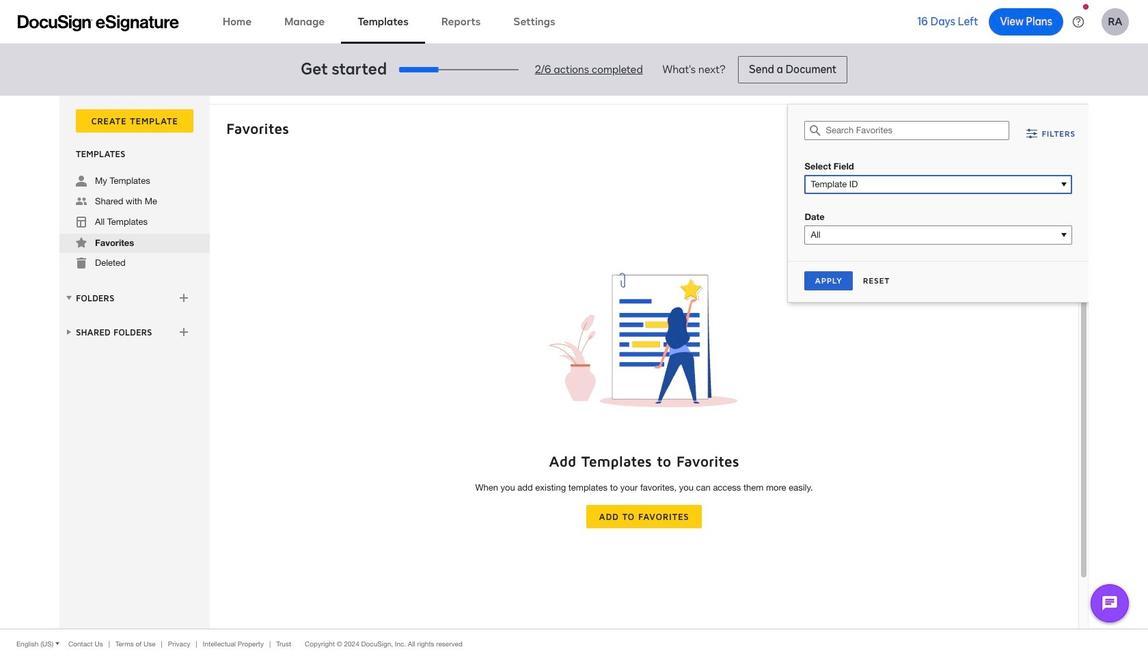 Task type: describe. For each thing, give the bounding box(es) containing it.
view shared folders image
[[64, 327, 75, 338]]

trash image
[[76, 258, 87, 269]]

Search Favorites text field
[[826, 122, 1009, 139]]

docusign esignature image
[[18, 15, 179, 31]]

user image
[[76, 176, 87, 187]]

more info region
[[0, 629, 1149, 658]]

view folders image
[[64, 293, 75, 303]]



Task type: locate. For each thing, give the bounding box(es) containing it.
star filled image
[[76, 237, 87, 248]]

shared image
[[76, 196, 87, 207]]

secondary navigation region
[[59, 96, 1093, 629]]

templates image
[[76, 217, 87, 228]]



Task type: vqa. For each thing, say whether or not it's contained in the screenshot.
folder image associated with VIEW SHARED FOLDERS icon
no



